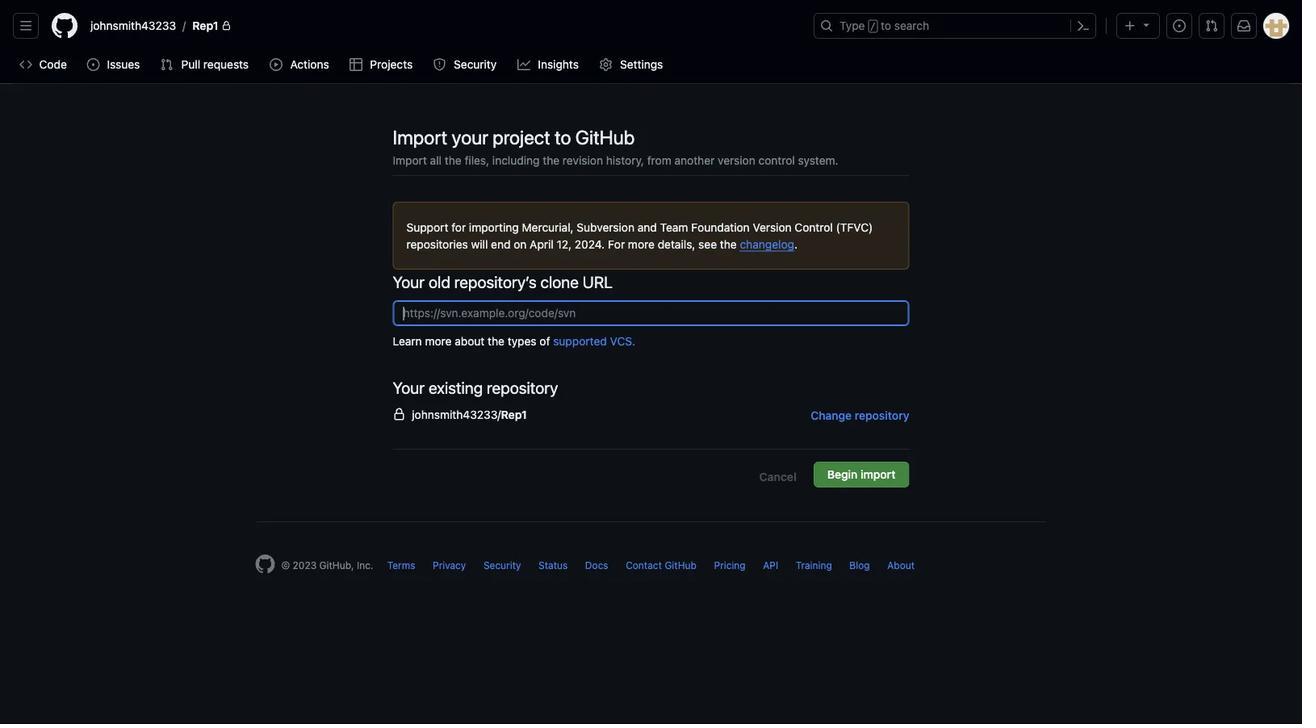 Task type: vqa. For each thing, say whether or not it's contained in the screenshot.
the Pulse
no



Task type: describe. For each thing, give the bounding box(es) containing it.
code image
[[19, 58, 32, 71]]

settings
[[620, 58, 663, 71]]

cancel button
[[747, 465, 810, 489]]

revision
[[563, 153, 603, 167]]

change
[[811, 409, 852, 422]]

johnsmith43233 /
[[90, 19, 186, 32]]

the inside support for importing mercurial, subversion and team foundation version control (tfvc) repositories will end     on april 12, 2024. for more details, see the
[[720, 237, 737, 251]]

existing
[[429, 378, 483, 397]]

0 vertical spatial repository
[[487, 378, 558, 397]]

list containing johnsmith43233 /
[[84, 13, 804, 39]]

issue opened image
[[1173, 19, 1186, 32]]

changelog .
[[740, 237, 798, 251]]

including
[[493, 153, 540, 167]]

graph image
[[517, 58, 530, 71]]

all
[[430, 153, 442, 167]]

will
[[471, 237, 488, 251]]

import your project to github import all the files, including the revision history, from another version control system.
[[393, 126, 839, 167]]

issue opened image
[[87, 58, 100, 71]]

1 vertical spatial security link
[[484, 560, 521, 571]]

/ for johnsmith43233
[[183, 19, 186, 32]]

status
[[539, 560, 568, 571]]

issues link
[[80, 52, 147, 77]]

(tfvc)
[[836, 220, 873, 234]]

1 horizontal spatial repository
[[855, 409, 910, 422]]

12,
[[557, 237, 572, 251]]

projects
[[370, 58, 413, 71]]

repository's
[[454, 272, 537, 291]]

importing
[[469, 220, 519, 234]]

your for your existing repository
[[393, 378, 425, 397]]

control
[[795, 220, 833, 234]]

1 import from the top
[[393, 126, 448, 149]]

contact
[[626, 560, 662, 571]]

actions
[[290, 58, 329, 71]]

2 import from the top
[[393, 153, 427, 167]]

Your old repository's clone URL url field
[[393, 300, 910, 326]]

vcs.
[[610, 334, 636, 348]]

learn more about the types of supported vcs.
[[393, 334, 636, 348]]

insights
[[538, 58, 579, 71]]

the left types
[[488, 334, 505, 348]]

projects link
[[343, 52, 420, 77]]

for
[[452, 220, 466, 234]]

rep1 link
[[186, 13, 238, 39]]

johnsmith43233/ rep1
[[409, 408, 527, 421]]

notifications image
[[1238, 19, 1251, 32]]

homepage image
[[256, 555, 275, 574]]

johnsmith43233
[[90, 19, 176, 32]]

about
[[888, 560, 915, 571]]

status link
[[539, 560, 568, 571]]

begin import
[[827, 468, 896, 481]]

©
[[281, 560, 290, 571]]

import
[[861, 468, 896, 481]]

changelog
[[740, 237, 795, 251]]

pricing link
[[714, 560, 746, 571]]

types
[[508, 334, 537, 348]]

git pull request image
[[1206, 19, 1219, 32]]

play image
[[270, 58, 283, 71]]

type / to search
[[840, 19, 930, 32]]

/ for type
[[870, 21, 876, 32]]

privacy link
[[433, 560, 466, 571]]

project
[[493, 126, 551, 149]]

supported vcs. button
[[553, 333, 636, 350]]

security inside security link
[[454, 58, 497, 71]]

search
[[895, 19, 930, 32]]

system.
[[798, 153, 839, 167]]

actions link
[[263, 52, 337, 77]]

lock image
[[393, 408, 406, 421]]

and
[[638, 220, 657, 234]]

version
[[753, 220, 792, 234]]

pull requests link
[[154, 52, 257, 77]]

on
[[514, 237, 527, 251]]

clone
[[541, 272, 579, 291]]

pricing
[[714, 560, 746, 571]]

change repository link
[[811, 406, 910, 425]]

old
[[429, 272, 451, 291]]

the right "all"
[[445, 153, 462, 167]]

version
[[718, 153, 756, 167]]



Task type: locate. For each thing, give the bounding box(es) containing it.
repository right change
[[855, 409, 910, 422]]

/
[[183, 19, 186, 32], [870, 21, 876, 32]]

more right learn
[[425, 334, 452, 348]]

blog
[[850, 560, 870, 571]]

supported
[[553, 334, 607, 348]]

command palette image
[[1077, 19, 1090, 32]]

code link
[[13, 52, 74, 77]]

1 vertical spatial github
[[665, 560, 697, 571]]

insights link
[[511, 52, 587, 77]]

0 horizontal spatial rep1
[[192, 19, 219, 32]]

privacy
[[433, 560, 466, 571]]

footer containing © 2023 github, inc.
[[243, 522, 1060, 615]]

api
[[763, 560, 779, 571]]

0 vertical spatial rep1
[[192, 19, 219, 32]]

1 vertical spatial more
[[425, 334, 452, 348]]

1 horizontal spatial github
[[665, 560, 697, 571]]

terms link
[[387, 560, 415, 571]]

files,
[[465, 153, 489, 167]]

your old repository's clone url
[[393, 272, 613, 291]]

requests
[[203, 58, 249, 71]]

your up lock image
[[393, 378, 425, 397]]

security right shield icon
[[454, 58, 497, 71]]

1 vertical spatial security
[[484, 560, 521, 571]]

1 vertical spatial your
[[393, 378, 425, 397]]

training link
[[796, 560, 832, 571]]

begin import button
[[814, 462, 910, 488]]

to left search in the right top of the page
[[881, 19, 892, 32]]

github up history,
[[576, 126, 635, 149]]

to up revision
[[555, 126, 571, 149]]

0 vertical spatial security link
[[427, 52, 505, 77]]

control
[[759, 153, 795, 167]]

1 vertical spatial repository
[[855, 409, 910, 422]]

plus image
[[1124, 19, 1137, 32]]

0 horizontal spatial /
[[183, 19, 186, 32]]

0 vertical spatial security
[[454, 58, 497, 71]]

subversion
[[577, 220, 635, 234]]

1 horizontal spatial rep1
[[501, 408, 527, 421]]

0 vertical spatial more
[[628, 237, 655, 251]]

for
[[608, 237, 625, 251]]

2023
[[293, 560, 317, 571]]

0 horizontal spatial to
[[555, 126, 571, 149]]

footer
[[243, 522, 1060, 615]]

/ inside johnsmith43233 /
[[183, 19, 186, 32]]

repositories
[[407, 237, 468, 251]]

1 horizontal spatial /
[[870, 21, 876, 32]]

docs link
[[585, 560, 609, 571]]

april
[[530, 237, 554, 251]]

change repository
[[811, 409, 910, 422]]

cancel
[[759, 470, 797, 484]]

your
[[452, 126, 488, 149]]

/ right type
[[870, 21, 876, 32]]

table image
[[350, 58, 363, 71]]

your left old
[[393, 272, 425, 291]]

details,
[[658, 237, 696, 251]]

contact github link
[[626, 560, 697, 571]]

.
[[795, 237, 798, 251]]

to inside import your project to github import all the files, including the revision history, from another version control system.
[[555, 126, 571, 149]]

security left status "link"
[[484, 560, 521, 571]]

security link left status "link"
[[484, 560, 521, 571]]

the
[[445, 153, 462, 167], [543, 153, 560, 167], [720, 237, 737, 251], [488, 334, 505, 348]]

0 vertical spatial import
[[393, 126, 448, 149]]

code
[[39, 58, 67, 71]]

gear image
[[600, 58, 612, 71]]

end
[[491, 237, 511, 251]]

contact github
[[626, 560, 697, 571]]

see
[[699, 237, 717, 251]]

team
[[660, 220, 688, 234]]

begin
[[827, 468, 858, 481]]

repository down types
[[487, 378, 558, 397]]

another
[[675, 153, 715, 167]]

1 vertical spatial rep1
[[501, 408, 527, 421]]

johnsmith43233 link
[[84, 13, 183, 39]]

import
[[393, 126, 448, 149], [393, 153, 427, 167]]

settings link
[[593, 52, 671, 77]]

docs
[[585, 560, 609, 571]]

shield image
[[433, 58, 446, 71]]

security link left graph image at top left
[[427, 52, 505, 77]]

homepage image
[[52, 13, 78, 39]]

to
[[881, 19, 892, 32], [555, 126, 571, 149]]

list
[[84, 13, 804, 39]]

about
[[455, 334, 485, 348]]

learn
[[393, 334, 422, 348]]

/ inside type / to search
[[870, 21, 876, 32]]

git pull request image
[[160, 58, 173, 71]]

github inside import your project to github import all the files, including the revision history, from another version control system.
[[576, 126, 635, 149]]

github,
[[319, 560, 354, 571]]

api link
[[763, 560, 779, 571]]

changelog link
[[740, 237, 795, 251]]

terms
[[387, 560, 415, 571]]

2 your from the top
[[393, 378, 425, 397]]

rep1 left lock icon at the left top
[[192, 19, 219, 32]]

more down "and"
[[628, 237, 655, 251]]

rep1 down your existing repository
[[501, 408, 527, 421]]

your for your old repository's clone url
[[393, 272, 425, 291]]

your existing repository
[[393, 378, 558, 397]]

blog link
[[850, 560, 870, 571]]

url
[[583, 272, 613, 291]]

import up "all"
[[393, 126, 448, 149]]

1 vertical spatial import
[[393, 153, 427, 167]]

repository
[[487, 378, 558, 397], [855, 409, 910, 422]]

type
[[840, 19, 865, 32]]

more
[[628, 237, 655, 251], [425, 334, 452, 348]]

rep1 inside "link"
[[192, 19, 219, 32]]

/ up "pull"
[[183, 19, 186, 32]]

about link
[[888, 560, 915, 571]]

the left revision
[[543, 153, 560, 167]]

0 vertical spatial to
[[881, 19, 892, 32]]

lock image
[[222, 21, 231, 31]]

pull
[[181, 58, 200, 71]]

0 horizontal spatial repository
[[487, 378, 558, 397]]

johnsmith43233/
[[412, 408, 501, 421]]

the down foundation
[[720, 237, 737, 251]]

github right contact
[[665, 560, 697, 571]]

history,
[[606, 153, 644, 167]]

0 horizontal spatial github
[[576, 126, 635, 149]]

security
[[454, 58, 497, 71], [484, 560, 521, 571]]

triangle down image
[[1140, 18, 1153, 31]]

support
[[407, 220, 449, 234]]

1 horizontal spatial more
[[628, 237, 655, 251]]

mercurial,
[[522, 220, 574, 234]]

github inside footer
[[665, 560, 697, 571]]

support for importing mercurial, subversion and team foundation version control (tfvc) repositories will end     on april 12, 2024. for more details, see the
[[407, 220, 873, 251]]

0 vertical spatial github
[[576, 126, 635, 149]]

import left "all"
[[393, 153, 427, 167]]

issues
[[107, 58, 140, 71]]

inc.
[[357, 560, 373, 571]]

1 horizontal spatial to
[[881, 19, 892, 32]]

training
[[796, 560, 832, 571]]

© 2023 github, inc.
[[281, 560, 373, 571]]

1 your from the top
[[393, 272, 425, 291]]

foundation
[[691, 220, 750, 234]]

1 vertical spatial to
[[555, 126, 571, 149]]

pull requests
[[181, 58, 249, 71]]

0 horizontal spatial more
[[425, 334, 452, 348]]

more inside support for importing mercurial, subversion and team foundation version control (tfvc) repositories will end     on april 12, 2024. for more details, see the
[[628, 237, 655, 251]]

security inside footer
[[484, 560, 521, 571]]

0 vertical spatial your
[[393, 272, 425, 291]]

security link
[[427, 52, 505, 77], [484, 560, 521, 571]]



